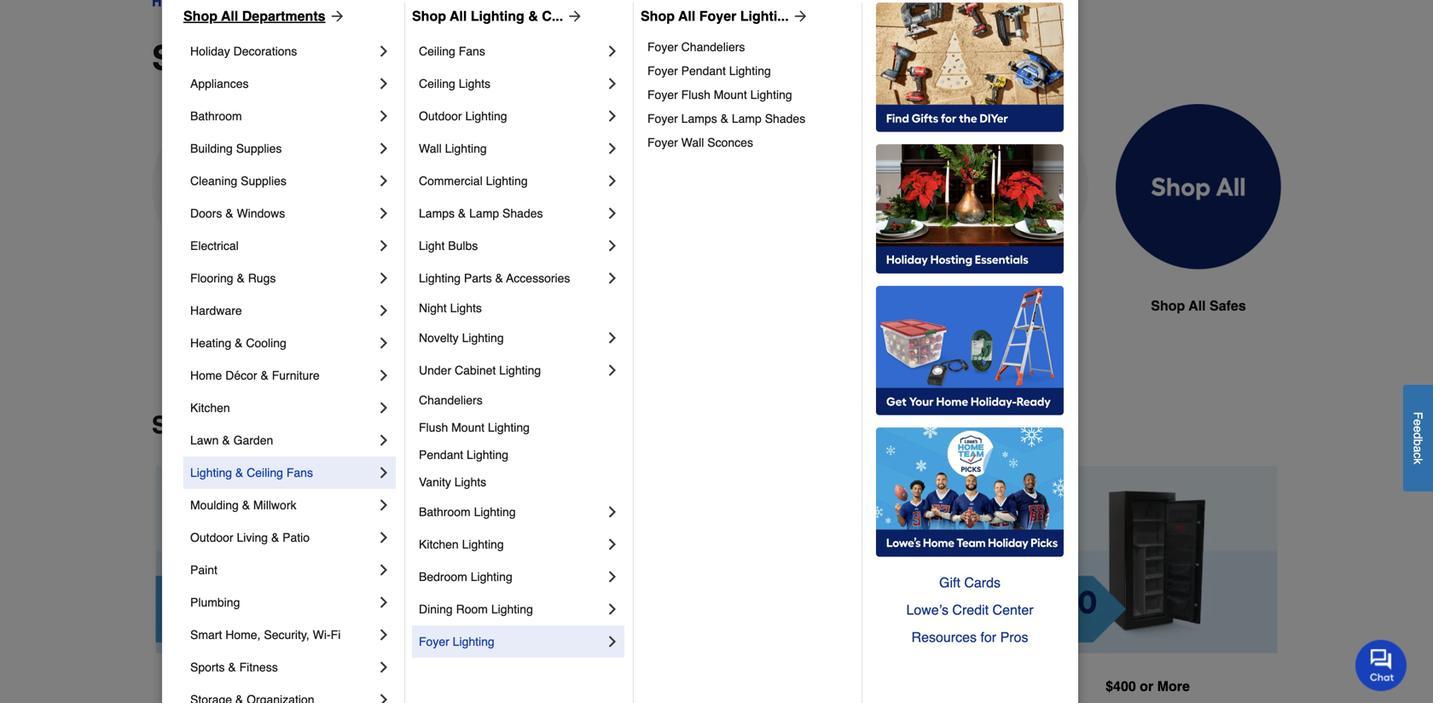 Task type: vqa. For each thing, say whether or not it's contained in the screenshot.
c... in the left of the page
yes



Task type: describe. For each thing, give the bounding box(es) containing it.
garden
[[233, 434, 273, 447]]

$400
[[868, 679, 899, 695]]

all for safes
[[1189, 298, 1206, 314]]

gift cards link
[[876, 569, 1064, 597]]

chevron right image for electrical
[[375, 237, 393, 254]]

fireproof
[[185, 298, 245, 314]]

chevron right image for foyer lighting
[[604, 633, 621, 650]]

k
[[1412, 458, 1426, 464]]

holiday
[[190, 44, 230, 58]]

outdoor living & patio link
[[190, 521, 375, 554]]

chevron right image for lawn & garden
[[375, 432, 393, 449]]

file
[[974, 298, 998, 314]]

chevron right image for kitchen lighting
[[604, 536, 621, 553]]

bathroom lighting link
[[419, 496, 604, 528]]

cleaning supplies link
[[190, 165, 375, 197]]

chevron right image for hardware
[[375, 302, 393, 319]]

chevron right image for doors & windows
[[375, 205, 393, 222]]

chevron right image for outdoor lighting
[[604, 108, 621, 125]]

lighting & ceiling fans
[[190, 466, 313, 480]]

2 vertical spatial ceiling
[[247, 466, 283, 480]]

lighting down "bedroom lighting" link
[[491, 602, 533, 616]]

doors & windows
[[190, 207, 285, 220]]

smart home, security, wi-fi link
[[190, 619, 375, 651]]

1 e from the top
[[1412, 419, 1426, 426]]

chevron right image for lighting & ceiling fans
[[375, 464, 393, 481]]

ceiling lights link
[[419, 67, 604, 100]]

safes for home safes
[[623, 298, 659, 314]]

gun safes link
[[345, 104, 510, 357]]

gift cards
[[940, 575, 1001, 591]]

outdoor for outdoor lighting
[[419, 109, 462, 123]]

center
[[993, 602, 1034, 618]]

& right parts
[[495, 271, 503, 285]]

$99 or less
[[248, 678, 323, 694]]

$200 – $400
[[823, 679, 899, 695]]

2 e from the top
[[1412, 426, 1426, 432]]

kitchen for kitchen
[[190, 401, 230, 415]]

lighting up dining room lighting
[[471, 570, 513, 584]]

outdoor lighting link
[[419, 100, 604, 132]]

0 vertical spatial fans
[[459, 44, 485, 58]]

outdoor for outdoor living & patio
[[190, 531, 233, 544]]

foyer pendant lighting
[[648, 64, 771, 78]]

lighting up chandeliers link
[[499, 364, 541, 377]]

home,
[[225, 628, 261, 642]]

all for foyer
[[679, 8, 696, 24]]

sconces
[[708, 136, 754, 149]]

c
[[1412, 452, 1426, 458]]

chevron right image for paint
[[375, 562, 393, 579]]

security,
[[264, 628, 310, 642]]

lamps & lamp shades link
[[419, 197, 604, 230]]

under
[[419, 364, 452, 377]]

moulding & millwork link
[[190, 489, 375, 521]]

shop all departments link
[[183, 6, 346, 26]]

f e e d b a c k button
[[1404, 385, 1434, 491]]

lighting up the moulding
[[190, 466, 232, 480]]

shades inside lamps & lamp shades link
[[503, 207, 543, 220]]

hardware link
[[190, 294, 375, 327]]

doors & windows link
[[190, 197, 375, 230]]

lawn
[[190, 434, 219, 447]]

cleaning supplies
[[190, 174, 287, 188]]

wall lighting link
[[419, 132, 604, 165]]

cabinet
[[455, 364, 496, 377]]

foyer pendant lighting link
[[648, 59, 850, 83]]

safes for fireproof safes
[[248, 298, 285, 314]]

shop all safes link
[[1116, 104, 1282, 357]]

vanity lights link
[[419, 469, 621, 496]]

$400 or
[[1106, 678, 1154, 694]]

b
[[1412, 439, 1426, 446]]

commercial lighting link
[[419, 165, 604, 197]]

& left rugs
[[237, 271, 245, 285]]

fireproof safes link
[[152, 104, 317, 357]]

chevron right image for cleaning supplies
[[375, 172, 393, 189]]

by
[[289, 412, 317, 439]]

chevron right image for heating & cooling
[[375, 335, 393, 352]]

appliances
[[190, 77, 249, 90]]

outdoor living & patio
[[190, 531, 310, 544]]

1 vertical spatial fans
[[287, 466, 313, 480]]

lighting inside "link"
[[462, 331, 504, 345]]

foyer for foyer pendant lighting
[[648, 64, 678, 78]]

chevron right image for building supplies
[[375, 140, 393, 157]]

sports
[[190, 661, 225, 674]]

home for home safes
[[581, 298, 619, 314]]

safes for file safes
[[1002, 298, 1038, 314]]

d
[[1412, 432, 1426, 439]]

& inside "link"
[[721, 112, 729, 125]]

file safes
[[974, 298, 1038, 314]]

sports & fitness
[[190, 661, 278, 674]]

furniture
[[272, 369, 320, 382]]

plumbing link
[[190, 586, 375, 619]]

safes for shop safes by price
[[218, 412, 282, 439]]

paint link
[[190, 554, 375, 586]]

holiday decorations link
[[190, 35, 375, 67]]

chevron right image for lamps & lamp shades
[[604, 205, 621, 222]]

light bulbs link
[[419, 230, 604, 262]]

chevron right image for under cabinet lighting
[[604, 362, 621, 379]]

for
[[981, 629, 997, 645]]

dining room lighting
[[419, 602, 533, 616]]

credit
[[953, 602, 989, 618]]

building
[[190, 142, 233, 155]]

home décor & furniture
[[190, 369, 320, 382]]

lighting down bathroom lighting
[[462, 538, 504, 551]]

all for lighting
[[450, 8, 467, 24]]

ceiling for ceiling fans
[[419, 44, 456, 58]]

lawn & garden
[[190, 434, 273, 447]]

0 horizontal spatial mount
[[452, 421, 485, 434]]

living
[[237, 531, 268, 544]]

gift
[[940, 575, 961, 591]]

resources
[[912, 629, 977, 645]]

under cabinet lighting link
[[419, 354, 604, 387]]

foyer flush mount lighting
[[648, 88, 792, 102]]

commercial
[[419, 174, 483, 188]]

shop for shop all foyer lighti...
[[641, 8, 675, 24]]

pendant inside pendant lighting link
[[419, 448, 464, 462]]

chevron right image for flooring & rugs
[[375, 270, 393, 287]]

lighting down outdoor lighting
[[445, 142, 487, 155]]

all for departments
[[221, 8, 238, 24]]

lowe's home team holiday picks. image
[[876, 428, 1064, 557]]

windows
[[237, 207, 285, 220]]

chevron right image for lighting parts & accessories
[[604, 270, 621, 287]]

chevron right image for bathroom
[[375, 108, 393, 125]]

lighting down the ceiling lights link
[[465, 109, 507, 123]]

shop for shop all departments
[[183, 8, 218, 24]]

a
[[1412, 446, 1426, 452]]

$200
[[823, 679, 853, 695]]

$200 to $400. image
[[730, 466, 991, 654]]

shop all. image
[[1116, 104, 1282, 270]]

shop all foyer lighti...
[[641, 8, 789, 24]]

commercial lighting
[[419, 174, 528, 188]]

shop for shop all lighting & c...
[[412, 8, 446, 24]]

& right sports
[[228, 661, 236, 674]]

building supplies link
[[190, 132, 375, 165]]

less
[[292, 678, 323, 694]]

chat invite button image
[[1356, 639, 1408, 691]]

accessories
[[506, 271, 570, 285]]

lighting up kitchen lighting link
[[474, 505, 516, 519]]

chevron right image for commercial lighting
[[604, 172, 621, 189]]

foyer lamps & lamp shades link
[[648, 107, 850, 131]]

lights for night lights
[[450, 301, 482, 315]]

millwork
[[253, 498, 297, 512]]

& up bulbs
[[458, 207, 466, 220]]

arrow right image
[[789, 8, 810, 25]]

foyer for foyer flush mount lighting
[[648, 88, 678, 102]]

resources for pros
[[912, 629, 1029, 645]]

chevron right image for bedroom lighting
[[604, 568, 621, 585]]

lighting down chandeliers link
[[488, 421, 530, 434]]

chevron right image for moulding & millwork
[[375, 497, 393, 514]]

chevron right image for novelty lighting
[[604, 329, 621, 346]]

smart home, security, wi-fi
[[190, 628, 341, 642]]

chevron right image for outdoor living & patio
[[375, 529, 393, 546]]

& right doors
[[225, 207, 233, 220]]

foyer for foyer lamps & lamp shades
[[648, 112, 678, 125]]



Task type: locate. For each thing, give the bounding box(es) containing it.
2 vertical spatial lights
[[455, 475, 487, 489]]

pendant lighting
[[419, 448, 509, 462]]

outdoor inside outdoor living & patio link
[[190, 531, 233, 544]]

home
[[581, 298, 619, 314], [190, 369, 222, 382]]

lowe's credit center
[[907, 602, 1034, 618]]

& right décor
[[261, 369, 269, 382]]

0 horizontal spatial outdoor
[[190, 531, 233, 544]]

1 horizontal spatial chandeliers
[[682, 40, 745, 54]]

kitchen up lawn
[[190, 401, 230, 415]]

& left cooling
[[235, 336, 243, 350]]

0 horizontal spatial lamps
[[419, 207, 455, 220]]

shades up "foyer wall sconces" link
[[765, 112, 806, 125]]

1 horizontal spatial fans
[[459, 44, 485, 58]]

lighting down room
[[453, 635, 495, 649]]

doors
[[190, 207, 222, 220]]

heating & cooling
[[190, 336, 287, 350]]

foyer left sconces
[[648, 136, 678, 149]]

flush down foyer pendant lighting
[[682, 88, 711, 102]]

home safes
[[581, 298, 659, 314]]

$100 to $200. image
[[443, 466, 703, 654]]

& up moulding & millwork
[[235, 466, 243, 480]]

lamps up 'foyer wall sconces'
[[682, 112, 717, 125]]

bathroom
[[190, 109, 242, 123], [419, 505, 471, 519]]

ceiling for ceiling lights
[[419, 77, 456, 90]]

bedroom lighting
[[419, 570, 513, 584]]

chevron right image for wall lighting
[[604, 140, 621, 157]]

kitchen
[[190, 401, 230, 415], [419, 538, 459, 551]]

chevron right image for sports & fitness
[[375, 659, 393, 676]]

pendant down the foyer chandeliers
[[682, 64, 726, 78]]

bathroom for bathroom
[[190, 109, 242, 123]]

flush up pendant lighting
[[419, 421, 448, 434]]

shades inside foyer lamps & lamp shades "link"
[[765, 112, 806, 125]]

0 vertical spatial pendant
[[682, 64, 726, 78]]

foyer for foyer lighting
[[419, 635, 450, 649]]

flooring & rugs link
[[190, 262, 375, 294]]

home décor & furniture link
[[190, 359, 375, 392]]

foyer for foyer wall sconces
[[648, 136, 678, 149]]

1 horizontal spatial mount
[[714, 88, 747, 102]]

foyer down foyer pendant lighting
[[648, 88, 678, 102]]

dining room lighting link
[[419, 593, 604, 626]]

a black sentrysafe file safe with a key in the lock and the lid ajar. image
[[923, 104, 1089, 269]]

chandeliers inside foyer chandeliers link
[[682, 40, 745, 54]]

arrow right image for shop all lighting & c...
[[563, 8, 584, 25]]

0 vertical spatial supplies
[[236, 142, 282, 155]]

shop inside "link"
[[183, 8, 218, 24]]

1 vertical spatial ceiling
[[419, 77, 456, 90]]

kitchen for kitchen lighting
[[419, 538, 459, 551]]

lamps inside "link"
[[682, 112, 717, 125]]

1 vertical spatial lamps
[[419, 207, 455, 220]]

bedroom lighting link
[[419, 561, 604, 593]]

lighti...
[[741, 8, 789, 24]]

more
[[1158, 678, 1190, 694]]

light
[[419, 239, 445, 253]]

arrow right image
[[326, 8, 346, 25], [563, 8, 584, 25]]

0 vertical spatial shop
[[1151, 298, 1186, 314]]

0 horizontal spatial kitchen
[[190, 401, 230, 415]]

kitchen lighting
[[419, 538, 504, 551]]

chandeliers link
[[419, 387, 621, 414]]

bedroom
[[419, 570, 467, 584]]

1 vertical spatial pendant
[[419, 448, 464, 462]]

0 vertical spatial outdoor
[[419, 109, 462, 123]]

night lights
[[419, 301, 482, 315]]

ceiling lights
[[419, 77, 491, 90]]

arrow right image for shop all departments
[[326, 8, 346, 25]]

holiday hosting essentials. image
[[876, 144, 1064, 274]]

arrow right image inside the shop all lighting & c... link
[[563, 8, 584, 25]]

wall up commercial
[[419, 142, 442, 155]]

0 horizontal spatial shop
[[183, 8, 218, 24]]

all inside shop all safes link
[[1189, 298, 1206, 314]]

mount up pendant lighting
[[452, 421, 485, 434]]

chevron right image for ceiling fans
[[604, 43, 621, 60]]

a tall black sports afield gun safe. image
[[345, 104, 510, 270]]

shades up light bulbs link
[[503, 207, 543, 220]]

1 vertical spatial lamp
[[469, 207, 499, 220]]

lowe's credit center link
[[876, 597, 1064, 624]]

home for home décor & furniture
[[190, 369, 222, 382]]

lighting up foyer flush mount lighting link
[[729, 64, 771, 78]]

shop all safes
[[1151, 298, 1247, 314]]

arrow right image up ceiling fans link
[[563, 8, 584, 25]]

home safes link
[[538, 104, 703, 357]]

1 vertical spatial chandeliers
[[419, 393, 483, 407]]

shop
[[183, 8, 218, 24], [412, 8, 446, 24], [641, 8, 675, 24]]

1 arrow right image from the left
[[326, 8, 346, 25]]

fi
[[331, 628, 341, 642]]

0 horizontal spatial fans
[[287, 466, 313, 480]]

pendant lighting link
[[419, 441, 621, 469]]

find gifts for the diyer. image
[[876, 3, 1064, 132]]

lighting down foyer pendant lighting link
[[751, 88, 792, 102]]

3 shop from the left
[[641, 8, 675, 24]]

paint
[[190, 563, 218, 577]]

e up d
[[1412, 419, 1426, 426]]

lighting up ceiling fans link
[[471, 8, 525, 24]]

0 horizontal spatial chandeliers
[[419, 393, 483, 407]]

chandeliers down under
[[419, 393, 483, 407]]

outdoor lighting
[[419, 109, 507, 123]]

lighting up under cabinet lighting
[[462, 331, 504, 345]]

shop safes by price
[[152, 412, 382, 439]]

1 vertical spatial bathroom
[[419, 505, 471, 519]]

fans down the lawn & garden link
[[287, 466, 313, 480]]

foyer chandeliers link
[[648, 35, 850, 59]]

shop up the foyer chandeliers
[[641, 8, 675, 24]]

pendant
[[682, 64, 726, 78], [419, 448, 464, 462]]

kitchen up bedroom
[[419, 538, 459, 551]]

all inside shop all foyer lighti... link
[[679, 8, 696, 24]]

1 horizontal spatial flush
[[682, 88, 711, 102]]

bathroom down vanity lights
[[419, 505, 471, 519]]

foyer up the foyer chandeliers
[[700, 8, 737, 24]]

0 vertical spatial lamp
[[732, 112, 762, 125]]

or
[[274, 678, 288, 694]]

1 horizontal spatial outdoor
[[419, 109, 462, 123]]

shop for shop safes by price
[[152, 412, 212, 439]]

0 vertical spatial mount
[[714, 88, 747, 102]]

chevron right image for smart home, security, wi-fi
[[375, 626, 393, 643]]

gun safes
[[394, 298, 461, 314]]

lamp inside "link"
[[732, 112, 762, 125]]

lights for vanity lights
[[455, 475, 487, 489]]

1 vertical spatial shop
[[152, 412, 212, 439]]

lamp down "commercial lighting" in the left of the page
[[469, 207, 499, 220]]

safes
[[152, 38, 243, 78], [248, 298, 285, 314], [425, 298, 461, 314], [623, 298, 659, 314], [1002, 298, 1038, 314], [1210, 298, 1247, 314], [218, 412, 282, 439]]

lighting parts & accessories link
[[419, 262, 604, 294]]

bathroom for bathroom lighting
[[419, 505, 471, 519]]

fitness
[[239, 661, 278, 674]]

outdoor up wall lighting
[[419, 109, 462, 123]]

holiday decorations
[[190, 44, 297, 58]]

wall left sconces
[[682, 136, 704, 149]]

0 horizontal spatial wall
[[419, 142, 442, 155]]

shop up holiday
[[183, 8, 218, 24]]

$99 or less. image
[[155, 466, 416, 654]]

shop for shop all safes
[[1151, 298, 1186, 314]]

0 horizontal spatial pendant
[[419, 448, 464, 462]]

resources for pros link
[[876, 624, 1064, 651]]

ceiling up ceiling lights
[[419, 44, 456, 58]]

1 vertical spatial flush
[[419, 421, 448, 434]]

lighting parts & accessories
[[419, 271, 570, 285]]

supplies for cleaning supplies
[[241, 174, 287, 188]]

electrical link
[[190, 230, 375, 262]]

1 horizontal spatial shop
[[1151, 298, 1186, 314]]

flooring
[[190, 271, 233, 285]]

ceiling up millwork
[[247, 466, 283, 480]]

heating
[[190, 336, 231, 350]]

1 vertical spatial kitchen
[[419, 538, 459, 551]]

1 horizontal spatial shades
[[765, 112, 806, 125]]

1 vertical spatial lights
[[450, 301, 482, 315]]

all
[[221, 8, 238, 24], [450, 8, 467, 24], [679, 8, 696, 24], [1189, 298, 1206, 314]]

0 vertical spatial flush
[[682, 88, 711, 102]]

patio
[[283, 531, 310, 544]]

foyer for foyer chandeliers
[[648, 40, 678, 54]]

1 horizontal spatial shop
[[412, 8, 446, 24]]

lights down pendant lighting
[[455, 475, 487, 489]]

0 vertical spatial ceiling
[[419, 44, 456, 58]]

safes for gun safes
[[425, 298, 461, 314]]

arrow right image up holiday decorations link
[[326, 8, 346, 25]]

& down foyer flush mount lighting on the top of page
[[721, 112, 729, 125]]

lamps & lamp shades
[[419, 207, 543, 220]]

chevron right image for holiday decorations
[[375, 43, 393, 60]]

sports & fitness link
[[190, 651, 375, 684]]

chevron right image for bathroom lighting
[[604, 503, 621, 521]]

price
[[323, 412, 382, 439]]

& left millwork
[[242, 498, 250, 512]]

kitchen link
[[190, 392, 375, 424]]

night
[[419, 301, 447, 315]]

chevron right image for home décor & furniture
[[375, 367, 393, 384]]

outdoor inside outdoor lighting link
[[419, 109, 462, 123]]

lighting up gun safes
[[419, 271, 461, 285]]

1 horizontal spatial pendant
[[682, 64, 726, 78]]

foyer inside "link"
[[648, 112, 678, 125]]

dining
[[419, 602, 453, 616]]

wall
[[682, 136, 704, 149], [419, 142, 442, 155]]

0 vertical spatial lamps
[[682, 112, 717, 125]]

lights for ceiling lights
[[459, 77, 491, 90]]

heating & cooling link
[[190, 327, 375, 359]]

outdoor down the moulding
[[190, 531, 233, 544]]

f e e d b a c k
[[1412, 412, 1426, 464]]

foyer down the foyer chandeliers
[[648, 64, 678, 78]]

a black sentrysafe fireproof safe. image
[[152, 104, 317, 269]]

chevron right image for kitchen
[[375, 399, 393, 416]]

shop all foyer lighti... link
[[641, 6, 810, 26]]

pendant up vanity
[[419, 448, 464, 462]]

e up b
[[1412, 426, 1426, 432]]

ceiling down ceiling fans
[[419, 77, 456, 90]]

lamps
[[682, 112, 717, 125], [419, 207, 455, 220]]

cooling
[[246, 336, 287, 350]]

1 horizontal spatial kitchen
[[419, 538, 459, 551]]

ceiling fans link
[[419, 35, 604, 67]]

chevron right image for plumbing
[[375, 594, 393, 611]]

lights up the novelty lighting
[[450, 301, 482, 315]]

décor
[[225, 369, 257, 382]]

chevron right image for ceiling lights
[[604, 75, 621, 92]]

0 horizontal spatial home
[[190, 369, 222, 382]]

1 vertical spatial outdoor
[[190, 531, 233, 544]]

all inside the shop all lighting & c... link
[[450, 8, 467, 24]]

& left c... in the left of the page
[[528, 8, 538, 24]]

0 vertical spatial bathroom
[[190, 109, 242, 123]]

0 horizontal spatial lamp
[[469, 207, 499, 220]]

mount up foyer lamps & lamp shades
[[714, 88, 747, 102]]

chandeliers inside chandeliers link
[[419, 393, 483, 407]]

chevron right image for appliances
[[375, 75, 393, 92]]

chevron right image for light bulbs
[[604, 237, 621, 254]]

1 horizontal spatial arrow right image
[[563, 8, 584, 25]]

1 vertical spatial shades
[[503, 207, 543, 220]]

chevron right image
[[375, 43, 393, 60], [604, 75, 621, 92], [375, 108, 393, 125], [604, 108, 621, 125], [375, 140, 393, 157], [604, 140, 621, 157], [375, 172, 393, 189], [375, 237, 393, 254], [375, 335, 393, 352], [375, 367, 393, 384], [375, 399, 393, 416], [604, 503, 621, 521], [375, 594, 393, 611], [604, 601, 621, 618], [604, 633, 621, 650]]

1 horizontal spatial lamp
[[732, 112, 762, 125]]

lamps up "light"
[[419, 207, 455, 220]]

lights up outdoor lighting
[[459, 77, 491, 90]]

lamp
[[732, 112, 762, 125], [469, 207, 499, 220]]

foyer up foyer pendant lighting
[[648, 40, 678, 54]]

foyer flush mount lighting link
[[648, 83, 850, 107]]

$400 or more. image
[[1018, 466, 1278, 654]]

1 horizontal spatial home
[[581, 298, 619, 314]]

& right lawn
[[222, 434, 230, 447]]

–
[[857, 679, 864, 695]]

0 horizontal spatial shades
[[503, 207, 543, 220]]

chevron right image for dining room lighting
[[604, 601, 621, 618]]

2 shop from the left
[[412, 8, 446, 24]]

wi-
[[313, 628, 331, 642]]

0 vertical spatial kitchen
[[190, 401, 230, 415]]

0 vertical spatial lights
[[459, 77, 491, 90]]

1 shop from the left
[[183, 8, 218, 24]]

lamp up "foyer wall sconces" link
[[732, 112, 762, 125]]

0 horizontal spatial bathroom
[[190, 109, 242, 123]]

0 vertical spatial chandeliers
[[682, 40, 745, 54]]

wall lighting
[[419, 142, 487, 155]]

chandeliers up foyer pendant lighting
[[682, 40, 745, 54]]

lawn & garden link
[[190, 424, 375, 457]]

1 vertical spatial home
[[190, 369, 222, 382]]

1 vertical spatial supplies
[[241, 174, 287, 188]]

a black sentrysafe home safe with the door ajar. image
[[538, 104, 703, 269]]

chevron right image
[[604, 43, 621, 60], [375, 75, 393, 92], [604, 172, 621, 189], [375, 205, 393, 222], [604, 205, 621, 222], [604, 237, 621, 254], [375, 270, 393, 287], [604, 270, 621, 287], [375, 302, 393, 319], [604, 329, 621, 346], [604, 362, 621, 379], [375, 432, 393, 449], [375, 464, 393, 481], [375, 497, 393, 514], [375, 529, 393, 546], [604, 536, 621, 553], [375, 562, 393, 579], [604, 568, 621, 585], [375, 626, 393, 643], [375, 659, 393, 676], [375, 691, 393, 703]]

shop up ceiling fans
[[412, 8, 446, 24]]

smart
[[190, 628, 222, 642]]

foyer down dining
[[419, 635, 450, 649]]

supplies for building supplies
[[236, 142, 282, 155]]

shop
[[1151, 298, 1186, 314], [152, 412, 212, 439]]

1 vertical spatial mount
[[452, 421, 485, 434]]

1 horizontal spatial wall
[[682, 136, 704, 149]]

0 horizontal spatial flush
[[419, 421, 448, 434]]

1 horizontal spatial lamps
[[682, 112, 717, 125]]

foyer up 'foyer wall sconces'
[[648, 112, 678, 125]]

lighting down the flush mount lighting
[[467, 448, 509, 462]]

all inside shop all departments "link"
[[221, 8, 238, 24]]

0 vertical spatial home
[[581, 298, 619, 314]]

file safes link
[[923, 104, 1089, 357]]

fans up ceiling lights
[[459, 44, 485, 58]]

supplies up 'windows'
[[241, 174, 287, 188]]

get your home holiday-ready. image
[[876, 286, 1064, 416]]

0 horizontal spatial shop
[[152, 412, 212, 439]]

0 horizontal spatial arrow right image
[[326, 8, 346, 25]]

1 horizontal spatial bathroom
[[419, 505, 471, 519]]

2 arrow right image from the left
[[563, 8, 584, 25]]

foyer lighting link
[[419, 626, 604, 658]]

lighting up lamps & lamp shades link on the left of page
[[486, 174, 528, 188]]

night lights link
[[419, 294, 621, 322]]

pendant inside foyer pendant lighting link
[[682, 64, 726, 78]]

0 vertical spatial shades
[[765, 112, 806, 125]]

bathroom down appliances
[[190, 109, 242, 123]]

2 horizontal spatial shop
[[641, 8, 675, 24]]

supplies up 'cleaning supplies'
[[236, 142, 282, 155]]

a black honeywell chest safe with the top open. image
[[730, 104, 896, 270]]

arrow right image inside shop all departments "link"
[[326, 8, 346, 25]]

& left the patio
[[271, 531, 279, 544]]



